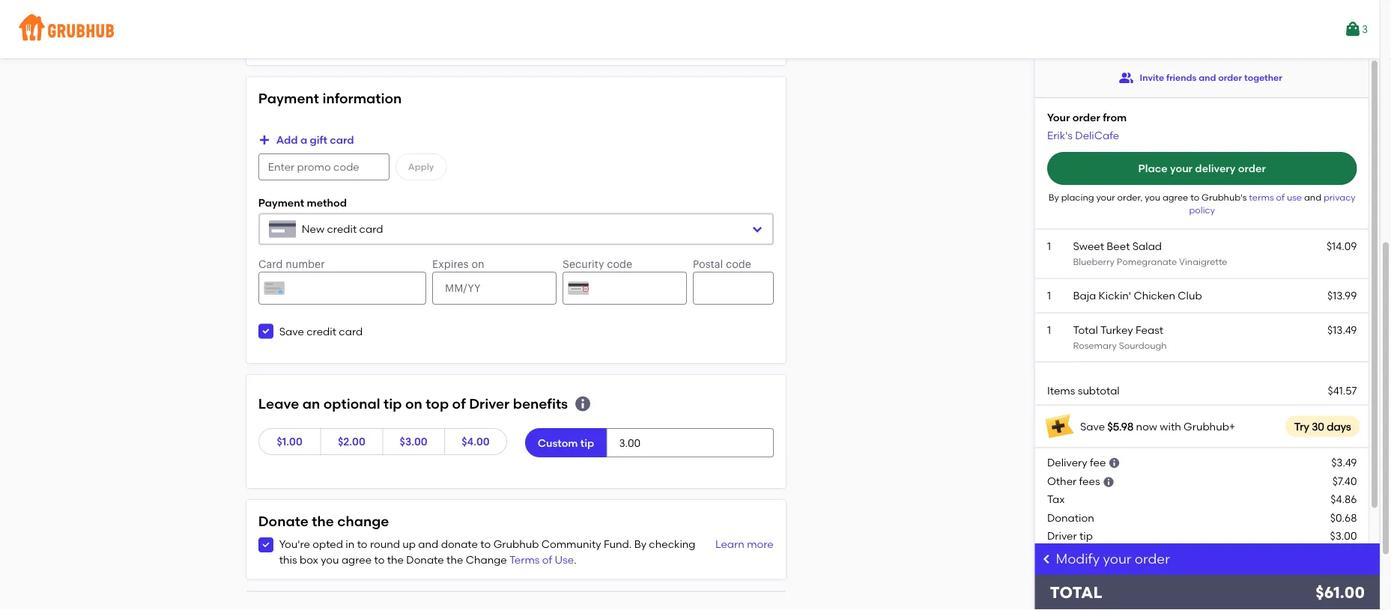 Task type: describe. For each thing, give the bounding box(es) containing it.
$13.99
[[1328, 289, 1358, 302]]

to right in on the left bottom of page
[[357, 539, 368, 551]]

terms
[[1249, 192, 1274, 203]]

1 horizontal spatial driver
[[1048, 530, 1077, 543]]

grubhub's
[[1202, 192, 1247, 203]]

card inside button
[[330, 134, 354, 146]]

your for modify
[[1104, 552, 1132, 568]]

add a gift card
[[276, 134, 354, 146]]

1 for baja kickin' chicken club
[[1048, 289, 1051, 302]]

sourdough
[[1119, 341, 1167, 351]]

total turkey feast
[[1073, 324, 1164, 337]]

1 vertical spatial your
[[1097, 192, 1116, 203]]

your order from erik's delicafe
[[1048, 111, 1127, 142]]

try 30 days
[[1295, 420, 1352, 433]]

1 for sweet beet salad
[[1048, 240, 1051, 253]]

other
[[1048, 475, 1077, 488]]

this
[[279, 554, 297, 567]]

by for checking
[[635, 539, 647, 551]]

erik's
[[1048, 129, 1073, 142]]

1 horizontal spatial the
[[387, 554, 404, 567]]

donation
[[1048, 512, 1095, 525]]

you're
[[279, 539, 310, 551]]

grubhub+
[[1184, 420, 1236, 433]]

to up change
[[481, 539, 491, 551]]

you for order,
[[1145, 192, 1161, 203]]

payment information
[[258, 90, 402, 107]]

2 horizontal spatial the
[[447, 554, 463, 567]]

privacy policy link
[[1190, 192, 1356, 216]]

add
[[276, 134, 298, 146]]

subscription badge image
[[1045, 412, 1075, 442]]

delivery fee
[[1048, 456, 1106, 469]]

placing
[[1062, 192, 1094, 203]]

an
[[303, 396, 320, 413]]

tax
[[1048, 494, 1065, 506]]

to up policy
[[1191, 192, 1200, 203]]

box
[[300, 554, 318, 567]]

round
[[370, 539, 400, 551]]

terms of use link
[[1249, 192, 1305, 203]]

new
[[302, 223, 325, 236]]

$4.86
[[1331, 494, 1358, 506]]

pomegranate
[[1117, 257, 1177, 268]]

payment for payment method
[[258, 196, 304, 209]]

grubhub
[[494, 539, 539, 551]]

$4.00
[[462, 436, 490, 449]]

fee
[[1090, 456, 1106, 469]]

donate
[[441, 539, 478, 551]]

.
[[574, 554, 577, 567]]

apply button
[[396, 154, 447, 181]]

$41.57
[[1328, 385, 1358, 398]]

by for placing
[[1049, 192, 1059, 203]]

save for save credit card
[[279, 325, 304, 338]]

benefits
[[513, 396, 568, 413]]

agree for the
[[342, 554, 372, 567]]

donate the change
[[258, 514, 389, 530]]

change
[[466, 554, 507, 567]]

delivery
[[1048, 456, 1088, 469]]

save for save $5.98 now with grubhub+
[[1081, 420, 1105, 433]]

place your delivery order button
[[1048, 152, 1358, 185]]

fund.
[[604, 539, 632, 551]]

learn more link
[[712, 538, 774, 568]]

custom
[[538, 437, 578, 450]]

svg image up custom tip
[[574, 395, 592, 413]]

sweet beet salad
[[1073, 240, 1162, 253]]

$3.49
[[1332, 456, 1358, 469]]

$1.00 button
[[258, 429, 321, 456]]

try
[[1295, 420, 1310, 433]]

$14.09 blueberry pomegranate vinaigrette
[[1073, 240, 1358, 268]]

terms
[[510, 554, 540, 567]]

card for new credit card
[[360, 223, 383, 236]]

$3.00 inside button
[[400, 436, 428, 449]]

salad
[[1133, 240, 1162, 253]]

$13.49
[[1328, 324, 1358, 337]]

sweet
[[1073, 240, 1105, 253]]

people icon image
[[1119, 70, 1134, 85]]

modify
[[1057, 552, 1101, 568]]

by checking this box you agree to the donate the change
[[279, 539, 696, 567]]

opted
[[313, 539, 343, 551]]

$2.00 button
[[320, 429, 383, 456]]

you for box
[[321, 554, 339, 567]]

save credit card
[[279, 325, 363, 338]]

community
[[542, 539, 602, 551]]

baja
[[1073, 289, 1096, 302]]

payment for payment information
[[258, 90, 319, 107]]

svg image left save credit card
[[261, 327, 270, 336]]

now
[[1136, 420, 1158, 433]]

to inside by checking this box you agree to the donate the change
[[374, 554, 385, 567]]

use
[[555, 554, 574, 567]]

total for total turkey feast
[[1073, 324, 1098, 337]]

items
[[1048, 385, 1076, 398]]

$2.00
[[338, 436, 366, 449]]

you're opted in to round up and donate to grubhub community fund.
[[279, 539, 635, 551]]

2 horizontal spatial and
[[1305, 192, 1322, 203]]

other fees
[[1048, 475, 1100, 488]]

leave
[[258, 396, 299, 413]]

chicken
[[1134, 289, 1176, 302]]



Task type: locate. For each thing, give the bounding box(es) containing it.
checking
[[649, 539, 696, 551]]

1 horizontal spatial svg image
[[1042, 554, 1054, 566]]

0 vertical spatial you
[[1145, 192, 1161, 203]]

driver down donation
[[1048, 530, 1077, 543]]

vinaigrette
[[1180, 257, 1228, 268]]

and right friends
[[1199, 72, 1217, 83]]

0 vertical spatial credit
[[327, 223, 357, 236]]

svg image right fee
[[1109, 458, 1121, 470]]

$14.09
[[1327, 240, 1358, 253]]

policy
[[1190, 205, 1215, 216]]

to down round at bottom left
[[374, 554, 385, 567]]

order inside "your order from erik's delicafe"
[[1073, 111, 1101, 124]]

you down opted
[[321, 554, 339, 567]]

terms of use .
[[510, 554, 577, 567]]

0 horizontal spatial svg image
[[752, 223, 764, 235]]

1 horizontal spatial of
[[543, 554, 553, 567]]

total up rosemary
[[1073, 324, 1098, 337]]

and right use
[[1305, 192, 1322, 203]]

0 horizontal spatial $3.00
[[400, 436, 428, 449]]

save left $5.98
[[1081, 420, 1105, 433]]

tip left on
[[384, 396, 402, 413]]

1 payment from the top
[[258, 90, 319, 107]]

tip
[[384, 396, 402, 413], [581, 437, 595, 450], [1080, 530, 1093, 543]]

total down modify
[[1051, 584, 1103, 603]]

1 vertical spatial you
[[321, 554, 339, 567]]

$3.00 button
[[382, 429, 445, 456]]

1 up items
[[1048, 324, 1051, 337]]

svg image left add at the top of the page
[[258, 134, 270, 146]]

by inside by checking this box you agree to the donate the change
[[635, 539, 647, 551]]

1 horizontal spatial tip
[[581, 437, 595, 450]]

donate down up
[[407, 554, 444, 567]]

order up 'terms'
[[1239, 162, 1266, 175]]

0 vertical spatial and
[[1199, 72, 1217, 83]]

3 button
[[1345, 16, 1369, 43]]

$4.00 button
[[445, 429, 507, 456]]

2 horizontal spatial of
[[1277, 192, 1285, 203]]

1 horizontal spatial you
[[1145, 192, 1161, 203]]

card up optional
[[339, 325, 363, 338]]

card
[[330, 134, 354, 146], [360, 223, 383, 236], [339, 325, 363, 338]]

and inside button
[[1199, 72, 1217, 83]]

total for total
[[1051, 584, 1103, 603]]

0 vertical spatial save
[[279, 325, 304, 338]]

1 vertical spatial driver
[[1048, 530, 1077, 543]]

0 vertical spatial of
[[1277, 192, 1285, 203]]

modify your order
[[1057, 552, 1171, 568]]

svg image
[[752, 223, 764, 235], [1042, 554, 1054, 566]]

to
[[1191, 192, 1200, 203], [357, 539, 368, 551], [481, 539, 491, 551], [374, 554, 385, 567]]

2 payment from the top
[[258, 196, 304, 209]]

0 vertical spatial driver
[[469, 396, 510, 413]]

2 vertical spatial of
[[543, 554, 553, 567]]

1 horizontal spatial by
[[1049, 192, 1059, 203]]

you inside by checking this box you agree to the donate the change
[[321, 554, 339, 567]]

up
[[403, 539, 416, 551]]

method
[[307, 196, 347, 209]]

you right order,
[[1145, 192, 1161, 203]]

custom tip
[[538, 437, 595, 450]]

0 horizontal spatial and
[[419, 539, 439, 551]]

credit for new
[[327, 223, 357, 236]]

0 horizontal spatial agree
[[342, 554, 372, 567]]

you
[[1145, 192, 1161, 203], [321, 554, 339, 567]]

0 vertical spatial svg image
[[752, 223, 764, 235]]

your
[[1170, 162, 1193, 175], [1097, 192, 1116, 203], [1104, 552, 1132, 568]]

driver tip
[[1048, 530, 1093, 543]]

1 vertical spatial of
[[452, 396, 466, 413]]

0 vertical spatial agree
[[1163, 192, 1189, 203]]

the down round at bottom left
[[387, 554, 404, 567]]

more
[[747, 539, 774, 551]]

and
[[1199, 72, 1217, 83], [1305, 192, 1322, 203], [419, 539, 439, 551]]

your
[[1048, 111, 1070, 124]]

3 1 from the top
[[1048, 324, 1051, 337]]

driver up "$4.00"
[[469, 396, 510, 413]]

subtotal
[[1078, 385, 1120, 398]]

items subtotal
[[1048, 385, 1120, 398]]

invite friends and order together button
[[1119, 64, 1283, 91]]

0 vertical spatial card
[[330, 134, 354, 146]]

1 vertical spatial and
[[1305, 192, 1322, 203]]

main navigation navigation
[[0, 0, 1381, 58]]

tip inside button
[[581, 437, 595, 450]]

1 left sweet
[[1048, 240, 1051, 253]]

the up opted
[[312, 514, 334, 530]]

0 horizontal spatial of
[[452, 396, 466, 413]]

by placing your order, you agree to grubhub's terms of use and
[[1049, 192, 1322, 203]]

1 for total turkey feast
[[1048, 324, 1051, 337]]

custom tip button
[[525, 429, 607, 458]]

the
[[312, 514, 334, 530], [387, 554, 404, 567], [447, 554, 463, 567]]

credit right new
[[327, 223, 357, 236]]

order up erik's delicafe link
[[1073, 111, 1101, 124]]

by
[[1049, 192, 1059, 203], [635, 539, 647, 551]]

erik's delicafe link
[[1048, 129, 1120, 142]]

1 vertical spatial $3.00
[[1331, 530, 1358, 543]]

baja kickin' chicken club
[[1073, 289, 1202, 302]]

donate up you're
[[258, 514, 309, 530]]

1 horizontal spatial $3.00
[[1331, 530, 1358, 543]]

with
[[1160, 420, 1182, 433]]

card for save credit card
[[339, 325, 363, 338]]

invite
[[1140, 72, 1165, 83]]

use
[[1287, 192, 1302, 203]]

svg image
[[258, 134, 270, 146], [261, 327, 270, 336], [574, 395, 592, 413], [1109, 458, 1121, 470], [1103, 477, 1115, 489], [261, 541, 270, 550]]

0 horizontal spatial the
[[312, 514, 334, 530]]

order right modify
[[1135, 552, 1171, 568]]

information
[[323, 90, 402, 107]]

1 vertical spatial donate
[[407, 554, 444, 567]]

1
[[1048, 240, 1051, 253], [1048, 289, 1051, 302], [1048, 324, 1051, 337]]

1 vertical spatial by
[[635, 539, 647, 551]]

add a gift card button
[[258, 127, 354, 154]]

together
[[1245, 72, 1283, 83]]

agree inside by checking this box you agree to the donate the change
[[342, 554, 372, 567]]

2 vertical spatial 1
[[1048, 324, 1051, 337]]

2 vertical spatial and
[[419, 539, 439, 551]]

0 vertical spatial $3.00
[[400, 436, 428, 449]]

1 vertical spatial agree
[[342, 554, 372, 567]]

your right place
[[1170, 162, 1193, 175]]

tip for custom tip
[[581, 437, 595, 450]]

0 horizontal spatial by
[[635, 539, 647, 551]]

order,
[[1118, 192, 1143, 203]]

kickin'
[[1099, 289, 1132, 302]]

donate inside by checking this box you agree to the donate the change
[[407, 554, 444, 567]]

2 vertical spatial card
[[339, 325, 363, 338]]

0 vertical spatial 1
[[1048, 240, 1051, 253]]

place
[[1139, 162, 1168, 175]]

1 vertical spatial credit
[[307, 325, 337, 338]]

Promo code text field
[[258, 154, 390, 181]]

Amount text field
[[607, 429, 774, 458]]

1 vertical spatial 1
[[1048, 289, 1051, 302]]

payment up new
[[258, 196, 304, 209]]

by right fund.
[[635, 539, 647, 551]]

credit up an
[[307, 325, 337, 338]]

top
[[426, 396, 449, 413]]

1 vertical spatial save
[[1081, 420, 1105, 433]]

tip down donation
[[1080, 530, 1093, 543]]

agree for grubhub's
[[1163, 192, 1189, 203]]

svg image left you're
[[261, 541, 270, 550]]

$3.00 down $0.68
[[1331, 530, 1358, 543]]

1 horizontal spatial agree
[[1163, 192, 1189, 203]]

and right up
[[419, 539, 439, 551]]

privacy
[[1324, 192, 1356, 203]]

0 vertical spatial by
[[1049, 192, 1059, 203]]

$3.00 down on
[[400, 436, 428, 449]]

1 horizontal spatial and
[[1199, 72, 1217, 83]]

0 vertical spatial payment
[[258, 90, 319, 107]]

2 1 from the top
[[1048, 289, 1051, 302]]

0 horizontal spatial save
[[279, 325, 304, 338]]

driver
[[469, 396, 510, 413], [1048, 530, 1077, 543]]

on
[[405, 396, 423, 413]]

your inside button
[[1170, 162, 1193, 175]]

blueberry
[[1073, 257, 1115, 268]]

svg image inside add a gift card button
[[258, 134, 270, 146]]

order left the together
[[1219, 72, 1243, 83]]

agree down in on the left bottom of page
[[342, 554, 372, 567]]

privacy policy
[[1190, 192, 1356, 216]]

payment up add at the top of the page
[[258, 90, 319, 107]]

$61.00
[[1317, 584, 1366, 603]]

3
[[1363, 23, 1369, 35]]

feast
[[1136, 324, 1164, 337]]

of
[[1277, 192, 1285, 203], [452, 396, 466, 413], [543, 554, 553, 567]]

your left order,
[[1097, 192, 1116, 203]]

0 vertical spatial donate
[[258, 514, 309, 530]]

agree down place
[[1163, 192, 1189, 203]]

Notes for the driver text field
[[258, 0, 774, 35]]

1 horizontal spatial donate
[[407, 554, 444, 567]]

card right gift
[[330, 134, 354, 146]]

0 horizontal spatial you
[[321, 554, 339, 567]]

beet
[[1107, 240, 1130, 253]]

$5.98
[[1108, 420, 1134, 433]]

save up leave
[[279, 325, 304, 338]]

apply
[[408, 161, 434, 172]]

2 horizontal spatial tip
[[1080, 530, 1093, 543]]

0 vertical spatial total
[[1073, 324, 1098, 337]]

change
[[338, 514, 389, 530]]

learn more
[[716, 539, 774, 551]]

$7.40
[[1333, 475, 1358, 488]]

$3.00
[[400, 436, 428, 449], [1331, 530, 1358, 543]]

1 vertical spatial tip
[[581, 437, 595, 450]]

delicafe
[[1076, 129, 1120, 142]]

by left placing
[[1049, 192, 1059, 203]]

days
[[1327, 420, 1352, 433]]

30
[[1312, 420, 1325, 433]]

save $5.98 now with grubhub+
[[1081, 420, 1236, 433]]

$1.00
[[277, 436, 303, 449]]

your for place
[[1170, 162, 1193, 175]]

the down the you're opted in to round up and donate to grubhub community fund.
[[447, 554, 463, 567]]

credit for save
[[307, 325, 337, 338]]

card right new
[[360, 223, 383, 236]]

tip for driver tip
[[1080, 530, 1093, 543]]

$0.68
[[1331, 512, 1358, 525]]

2 vertical spatial tip
[[1080, 530, 1093, 543]]

1 vertical spatial total
[[1051, 584, 1103, 603]]

in
[[346, 539, 355, 551]]

1 1 from the top
[[1048, 240, 1051, 253]]

1 horizontal spatial save
[[1081, 420, 1105, 433]]

0 horizontal spatial driver
[[469, 396, 510, 413]]

your right modify
[[1104, 552, 1132, 568]]

0 horizontal spatial tip
[[384, 396, 402, 413]]

1 left baja
[[1048, 289, 1051, 302]]

1 vertical spatial svg image
[[1042, 554, 1054, 566]]

1 vertical spatial payment
[[258, 196, 304, 209]]

tip right custom
[[581, 437, 595, 450]]

learn
[[716, 539, 745, 551]]

0 vertical spatial your
[[1170, 162, 1193, 175]]

svg image right fees
[[1103, 477, 1115, 489]]

invite friends and order together
[[1140, 72, 1283, 83]]

agree
[[1163, 192, 1189, 203], [342, 554, 372, 567]]

0 horizontal spatial donate
[[258, 514, 309, 530]]

payment method
[[258, 196, 347, 209]]

1 vertical spatial card
[[360, 223, 383, 236]]

2 vertical spatial your
[[1104, 552, 1132, 568]]

save
[[279, 325, 304, 338], [1081, 420, 1105, 433]]

fees
[[1079, 475, 1100, 488]]

leave an optional tip on top of driver benefits
[[258, 396, 568, 413]]

0 vertical spatial tip
[[384, 396, 402, 413]]



Task type: vqa. For each thing, say whether or not it's contained in the screenshot.
USEFUL LINKS
no



